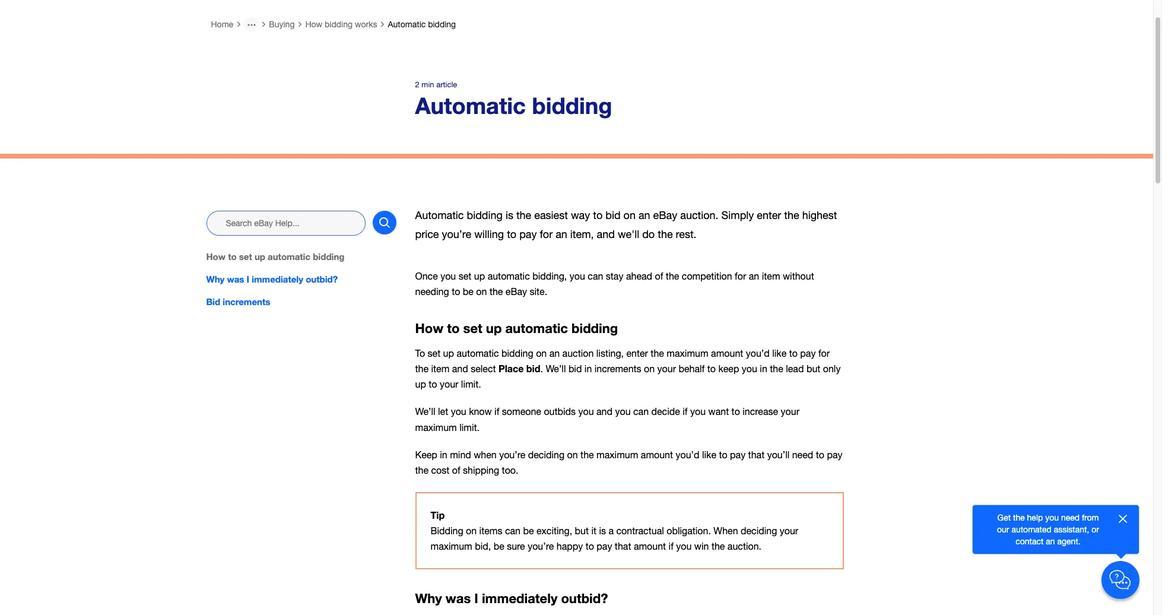 Task type: locate. For each thing, give the bounding box(es) containing it.
you right bidding,
[[570, 271, 585, 281]]

2 horizontal spatial if
[[683, 406, 688, 417]]

and down ". we'll bid in increments on your behalf to keep you in the lead but only up to your limit."
[[597, 406, 613, 417]]

set right once in the left of the page
[[459, 271, 472, 281]]

on inside tip bidding on items can be exciting, but it is a contractual obligation. when deciding your maximum bid, be sure you're happy to pay that amount if you win the auction.
[[466, 525, 477, 536]]

1 vertical spatial amount
[[641, 449, 674, 460]]

0 vertical spatial we'll
[[546, 364, 566, 374]]

automatic inside automatic bidding is the easiest way to bid on an ebay auction. simply enter the highest price you're willing to pay for an item, and we'll do the rest.
[[415, 209, 464, 222]]

up down willing
[[474, 271, 485, 281]]

enter inside automatic bidding is the easiest way to bid on an ebay auction. simply enter the highest price you're willing to pay for an item, and we'll do the rest.
[[757, 209, 782, 222]]

0 horizontal spatial was
[[227, 274, 244, 285]]

you inside ". we'll bid in increments on your behalf to keep you in the lead but only up to your limit."
[[742, 364, 758, 374]]

ebay up do
[[654, 209, 678, 222]]

and left select
[[452, 364, 468, 374]]

the left site.
[[490, 286, 503, 297]]

outbid?
[[306, 274, 338, 285], [561, 591, 608, 606]]

is left a
[[599, 525, 606, 536]]

price
[[415, 228, 439, 241]]

like inside to set up automatic bidding on an auction listing, enter the maximum amount you'd like to pay for the item and select
[[773, 348, 787, 359]]

like down want
[[703, 449, 717, 460]]

1 vertical spatial for
[[735, 271, 747, 281]]

the inside ". we'll bid in increments on your behalf to keep you in the lead but only up to your limit."
[[770, 364, 784, 374]]

up down to
[[415, 379, 426, 390]]

1 horizontal spatial is
[[599, 525, 606, 536]]

of inside keep in mind when you're deciding on the maximum amount you'd like to pay that you'll need to pay the cost of shipping too.
[[452, 465, 461, 476]]

0 horizontal spatial auction.
[[681, 209, 719, 222]]

how right 'buying' 'link'
[[306, 20, 323, 29]]

1 vertical spatial immediately
[[482, 591, 558, 606]]

you'd inside to set up automatic bidding on an auction listing, enter the maximum amount you'd like to pay for the item and select
[[746, 348, 770, 359]]

you down ". we'll bid in increments on your behalf to keep you in the lead but only up to your limit."
[[616, 406, 631, 417]]

2 horizontal spatial for
[[819, 348, 830, 359]]

1 horizontal spatial deciding
[[741, 525, 778, 536]]

0 vertical spatial limit.
[[461, 379, 481, 390]]

you're up too.
[[500, 449, 526, 460]]

ebay
[[654, 209, 678, 222], [506, 286, 527, 297]]

the left "lead but"
[[770, 364, 784, 374]]

for
[[540, 228, 553, 241], [735, 271, 747, 281], [819, 348, 830, 359]]

1 vertical spatial ebay
[[506, 286, 527, 297]]

sure
[[507, 541, 525, 552]]

why was i immediately outbid?
[[206, 274, 338, 285], [415, 591, 608, 606]]

0 horizontal spatial need
[[793, 449, 814, 460]]

0 horizontal spatial enter
[[627, 348, 648, 359]]

automatic inside to set up automatic bidding on an auction listing, enter the maximum amount you'd like to pay for the item and select
[[457, 348, 499, 359]]

1 vertical spatial increments
[[595, 364, 642, 374]]

up
[[255, 251, 265, 262], [474, 271, 485, 281], [486, 321, 502, 336], [443, 348, 454, 359], [415, 379, 426, 390]]

up right to
[[443, 348, 454, 359]]

you right "keep"
[[742, 364, 758, 374]]

maximum down bidding
[[431, 541, 473, 552]]

an left 'auction'
[[550, 348, 560, 359]]

1 vertical spatial item
[[431, 364, 450, 374]]

immediately
[[252, 274, 303, 285], [482, 591, 558, 606]]

an inside once you set up automatic bidding, you can stay ahead of the competition for an item without needing to be on the ebay site.
[[749, 271, 760, 281]]

0 horizontal spatial is
[[506, 209, 514, 222]]

1 vertical spatial can
[[634, 406, 649, 417]]

item up "let"
[[431, 364, 450, 374]]

how
[[306, 20, 323, 29], [206, 251, 226, 262], [415, 321, 444, 336]]

can up sure
[[505, 525, 521, 536]]

the right the get
[[1014, 513, 1025, 523]]

0 horizontal spatial deciding
[[528, 449, 565, 460]]

1 vertical spatial need
[[1062, 513, 1080, 523]]

0 vertical spatial is
[[506, 209, 514, 222]]

of
[[655, 271, 664, 281], [452, 465, 461, 476]]

an
[[639, 209, 651, 222], [556, 228, 568, 241], [749, 271, 760, 281], [550, 348, 560, 359], [1047, 537, 1056, 546]]

bid,
[[475, 541, 491, 552]]

shipping
[[463, 465, 500, 476]]

1 vertical spatial enter
[[627, 348, 648, 359]]

for inside automatic bidding is the easiest way to bid on an ebay auction. simply enter the highest price you're willing to pay for an item, and we'll do the rest.
[[540, 228, 553, 241]]

0 horizontal spatial for
[[540, 228, 553, 241]]

2 min article automatic bidding
[[415, 80, 613, 119]]

we'll left "let"
[[415, 406, 436, 417]]

ahead
[[626, 271, 653, 281]]

the down 'keep'
[[415, 465, 429, 476]]

automatic down site.
[[506, 321, 568, 336]]

need inside keep in mind when you're deciding on the maximum amount you'd like to pay that you'll need to pay the cost of shipping too.
[[793, 449, 814, 460]]

if inside tip bidding on items can be exciting, but it is a contractual obligation. when deciding your maximum bid, be sure you're happy to pay that amount if you win the auction.
[[669, 541, 674, 552]]

in inside keep in mind when you're deciding on the maximum amount you'd like to pay that you'll need to pay the cost of shipping too.
[[440, 449, 448, 460]]

you
[[441, 271, 456, 281], [570, 271, 585, 281], [742, 364, 758, 374], [451, 406, 467, 417], [579, 406, 594, 417], [616, 406, 631, 417], [691, 406, 706, 417], [1046, 513, 1060, 523], [677, 541, 692, 552]]

2 horizontal spatial be
[[523, 525, 534, 536]]

1 vertical spatial we'll
[[415, 406, 436, 417]]

0 vertical spatial increments
[[223, 297, 270, 307]]

0 vertical spatial enter
[[757, 209, 782, 222]]

you're
[[442, 228, 472, 241], [500, 449, 526, 460], [528, 541, 554, 552]]

0 vertical spatial item
[[762, 271, 781, 281]]

that left "you'll"
[[749, 449, 765, 460]]

place bid
[[499, 363, 541, 374]]

need right "you'll"
[[793, 449, 814, 460]]

1 horizontal spatial item
[[762, 271, 781, 281]]

0 vertical spatial need
[[793, 449, 814, 460]]

auction.
[[681, 209, 719, 222], [728, 541, 762, 552]]

enter up ". we'll bid in increments on your behalf to keep you in the lead but only up to your limit."
[[627, 348, 648, 359]]

on inside automatic bidding is the easiest way to bid on an ebay auction. simply enter the highest price you're willing to pay for an item, and we'll do the rest.
[[624, 209, 636, 222]]

deciding inside tip bidding on items can be exciting, but it is a contractual obligation. when deciding your maximum bid, be sure you're happy to pay that amount if you win the auction.
[[741, 525, 778, 536]]

enter right simply
[[757, 209, 782, 222]]

0 horizontal spatial why
[[206, 274, 225, 285]]

1 horizontal spatial for
[[735, 271, 747, 281]]

increments down listing,
[[595, 364, 642, 374]]

on down "outbids"
[[568, 449, 578, 460]]

amount
[[712, 348, 744, 359], [641, 449, 674, 460], [634, 541, 666, 552]]

be up sure
[[523, 525, 534, 536]]

amount down decide on the right bottom of page
[[641, 449, 674, 460]]

0 vertical spatial ebay
[[654, 209, 678, 222]]

set right to
[[428, 348, 441, 359]]

automatic up why was i immediately outbid? link
[[268, 251, 311, 262]]

how up bid
[[206, 251, 226, 262]]

maximum up behalf
[[667, 348, 709, 359]]

amount down contractual
[[634, 541, 666, 552]]

is left the easiest
[[506, 209, 514, 222]]

1 vertical spatial deciding
[[741, 525, 778, 536]]

pay right "you'll"
[[828, 449, 843, 460]]

deciding
[[528, 449, 565, 460], [741, 525, 778, 536]]

item
[[762, 271, 781, 281], [431, 364, 450, 374]]

you right "outbids"
[[579, 406, 594, 417]]

be right bid,
[[494, 541, 505, 552]]

you down obligation.
[[677, 541, 692, 552]]

contact
[[1016, 537, 1044, 546]]

increments
[[223, 297, 270, 307], [595, 364, 642, 374]]

. we'll bid in increments on your behalf to keep you in the lead but only up to your limit.
[[415, 364, 841, 390]]

1 horizontal spatial like
[[773, 348, 787, 359]]

need
[[793, 449, 814, 460], [1062, 513, 1080, 523]]

limit.
[[461, 379, 481, 390], [460, 422, 480, 433]]

you right help
[[1046, 513, 1060, 523]]

how up to
[[415, 321, 444, 336]]

0 vertical spatial how
[[306, 20, 323, 29]]

0 vertical spatial of
[[655, 271, 664, 281]]

automatic up select
[[457, 348, 499, 359]]

0 vertical spatial like
[[773, 348, 787, 359]]

way
[[571, 209, 590, 222]]

0 vertical spatial was
[[227, 274, 244, 285]]

0 vertical spatial be
[[463, 286, 474, 297]]

1 horizontal spatial if
[[669, 541, 674, 552]]

0 horizontal spatial item
[[431, 364, 450, 374]]

why was i immediately outbid? down how to set up automatic bidding link
[[206, 274, 338, 285]]

i up bid increments
[[247, 274, 249, 285]]

can
[[588, 271, 604, 281], [634, 406, 649, 417], [505, 525, 521, 536]]

1 vertical spatial you're
[[500, 449, 526, 460]]

we'll
[[546, 364, 566, 374], [415, 406, 436, 417]]

0 horizontal spatial how
[[206, 251, 226, 262]]

if right decide on the right bottom of page
[[683, 406, 688, 417]]

outbids
[[544, 406, 576, 417]]

you'd inside keep in mind when you're deciding on the maximum amount you'd like to pay that you'll need to pay the cost of shipping too.
[[676, 449, 700, 460]]

happy
[[557, 541, 583, 552]]

0 horizontal spatial you'd
[[676, 449, 700, 460]]

1 horizontal spatial outbid?
[[561, 591, 608, 606]]

that
[[749, 449, 765, 460], [615, 541, 632, 552]]

of right ahead
[[655, 271, 664, 281]]

1 horizontal spatial increments
[[595, 364, 642, 374]]

get
[[998, 513, 1011, 523]]

item inside once you set up automatic bidding, you can stay ahead of the competition for an item without needing to be on the ebay site.
[[762, 271, 781, 281]]

how for how to set up automatic bidding link
[[206, 251, 226, 262]]

how for the how bidding works "link"
[[306, 20, 323, 29]]

outbid? down happy at the bottom
[[561, 591, 608, 606]]

2 horizontal spatial in
[[760, 364, 768, 374]]

on inside keep in mind when you're deciding on the maximum amount you'd like to pay that you'll need to pay the cost of shipping too.
[[568, 449, 578, 460]]

you'd down decide on the right bottom of page
[[676, 449, 700, 460]]

bid up we'll
[[606, 209, 621, 222]]

why was i immediately outbid? down sure
[[415, 591, 608, 606]]

that down contractual
[[615, 541, 632, 552]]

automatic up site.
[[488, 271, 530, 281]]

you're right price
[[442, 228, 472, 241]]

0 vertical spatial and
[[597, 228, 615, 241]]

when
[[714, 525, 739, 536]]

0 horizontal spatial of
[[452, 465, 461, 476]]

2 vertical spatial amount
[[634, 541, 666, 552]]

2 horizontal spatial can
[[634, 406, 649, 417]]

if down obligation.
[[669, 541, 674, 552]]

enter inside to set up automatic bidding on an auction listing, enter the maximum amount you'd like to pay for the item and select
[[627, 348, 648, 359]]

0 horizontal spatial we'll
[[415, 406, 436, 417]]

limit. down know
[[460, 422, 480, 433]]

if right know
[[495, 406, 500, 417]]

an inside to set up automatic bidding on an auction listing, enter the maximum amount you'd like to pay for the item and select
[[550, 348, 560, 359]]

1 vertical spatial be
[[523, 525, 534, 536]]

listing,
[[597, 348, 624, 359]]

1 vertical spatial like
[[703, 449, 717, 460]]

up inside to set up automatic bidding on an auction listing, enter the maximum amount you'd like to pay for the item and select
[[443, 348, 454, 359]]

and left we'll
[[597, 228, 615, 241]]

maximum inside tip bidding on items can be exciting, but it is a contractual obligation. when deciding your maximum bid, be sure you're happy to pay that amount if you win the auction.
[[431, 541, 473, 552]]

pay
[[520, 228, 537, 241], [801, 348, 816, 359], [731, 449, 746, 460], [828, 449, 843, 460], [597, 541, 613, 552]]

i down bid,
[[475, 591, 479, 606]]

2 horizontal spatial you're
[[528, 541, 554, 552]]

1 horizontal spatial be
[[494, 541, 505, 552]]

up up select
[[486, 321, 502, 336]]

to inside to set up automatic bidding on an auction listing, enter the maximum amount you'd like to pay for the item and select
[[790, 348, 798, 359]]

0 horizontal spatial how to set up automatic bidding
[[206, 251, 345, 262]]

automatic
[[388, 20, 426, 29], [415, 92, 526, 119], [415, 209, 464, 222]]

ebay inside once you set up automatic bidding, you can stay ahead of the competition for an item without needing to be on the ebay site.
[[506, 286, 527, 297]]

automatic
[[268, 251, 311, 262], [488, 271, 530, 281], [506, 321, 568, 336], [457, 348, 499, 359]]

2 vertical spatial for
[[819, 348, 830, 359]]

1 horizontal spatial need
[[1062, 513, 1080, 523]]

keep
[[415, 449, 438, 460]]

automatic inside once you set up automatic bidding, you can stay ahead of the competition for an item without needing to be on the ebay site.
[[488, 271, 530, 281]]

ebay inside automatic bidding is the easiest way to bid on an ebay auction. simply enter the highest price you're willing to pay for an item, and we'll do the rest.
[[654, 209, 678, 222]]

2 vertical spatial you're
[[528, 541, 554, 552]]

the
[[517, 209, 532, 222], [785, 209, 800, 222], [658, 228, 673, 241], [666, 271, 680, 281], [490, 286, 503, 297], [651, 348, 665, 359], [415, 364, 429, 374], [770, 364, 784, 374], [581, 449, 594, 460], [415, 465, 429, 476], [1014, 513, 1025, 523], [712, 541, 725, 552]]

increments right bid
[[223, 297, 270, 307]]

auction. down the when
[[728, 541, 762, 552]]

needing
[[415, 286, 449, 297]]

easiest
[[535, 209, 568, 222]]

maximum inside we'll let you know if someone outbids you and you can decide if you want to increase your maximum limit.
[[415, 422, 457, 433]]

automatic for automatic bidding is the easiest way to bid on an ebay auction. simply enter the highest price you're willing to pay for an item, and we'll do the rest.
[[415, 209, 464, 222]]

you're inside keep in mind when you're deciding on the maximum amount you'd like to pay that you'll need to pay the cost of shipping too.
[[500, 449, 526, 460]]

amount up "keep"
[[712, 348, 744, 359]]

for up only on the bottom right
[[819, 348, 830, 359]]

you'd up increase
[[746, 348, 770, 359]]

in right "keep"
[[760, 364, 768, 374]]

bid inside automatic bidding is the easiest way to bid on an ebay auction. simply enter the highest price you're willing to pay for an item, and we'll do the rest.
[[606, 209, 621, 222]]

behalf
[[679, 364, 705, 374]]

2 vertical spatial how
[[415, 321, 444, 336]]

on
[[624, 209, 636, 222], [477, 286, 487, 297], [536, 348, 547, 359], [644, 364, 655, 374], [568, 449, 578, 460], [466, 525, 477, 536]]

like up "lead but"
[[773, 348, 787, 359]]

1 horizontal spatial immediately
[[482, 591, 558, 606]]

in down 'auction'
[[585, 364, 592, 374]]

maximum
[[667, 348, 709, 359], [415, 422, 457, 433], [597, 449, 639, 460], [431, 541, 473, 552]]

if
[[495, 406, 500, 417], [683, 406, 688, 417], [669, 541, 674, 552]]

agent.
[[1058, 537, 1081, 546]]

set up select
[[464, 321, 483, 336]]

1 horizontal spatial why was i immediately outbid?
[[415, 591, 608, 606]]

once
[[415, 271, 438, 281]]

amount inside keep in mind when you're deciding on the maximum amount you'd like to pay that you'll need to pay the cost of shipping too.
[[641, 449, 674, 460]]

be right needing
[[463, 286, 474, 297]]

on left behalf
[[644, 364, 655, 374]]

0 horizontal spatial ebay
[[506, 286, 527, 297]]

bid inside ". we'll bid in increments on your behalf to keep you in the lead but only up to your limit."
[[569, 364, 582, 374]]

or
[[1092, 525, 1100, 535]]

limit. down select
[[461, 379, 481, 390]]

1 horizontal spatial was
[[446, 591, 471, 606]]

1 horizontal spatial can
[[588, 271, 604, 281]]

0 vertical spatial outbid?
[[306, 274, 338, 285]]

was
[[227, 274, 244, 285], [446, 591, 471, 606]]

bid increments
[[206, 297, 270, 307]]

1 vertical spatial automatic
[[415, 92, 526, 119]]

set
[[239, 251, 252, 262], [459, 271, 472, 281], [464, 321, 483, 336], [428, 348, 441, 359]]

place
[[499, 363, 524, 374]]

0 vertical spatial i
[[247, 274, 249, 285]]

win
[[695, 541, 709, 552]]

Search eBay Help... text field
[[206, 211, 366, 236]]

1 vertical spatial how to set up automatic bidding
[[415, 321, 618, 336]]

you're inside automatic bidding is the easiest way to bid on an ebay auction. simply enter the highest price you're willing to pay for an item, and we'll do the rest.
[[442, 228, 472, 241]]

to inside we'll let you know if someone outbids you and you can decide if you want to increase your maximum limit.
[[732, 406, 740, 417]]

1 vertical spatial was
[[446, 591, 471, 606]]

like
[[773, 348, 787, 359], [703, 449, 717, 460]]

is inside tip bidding on items can be exciting, but it is a contractual obligation. when deciding your maximum bid, be sure you're happy to pay that amount if you win the auction.
[[599, 525, 606, 536]]

.
[[541, 364, 543, 374]]

0 horizontal spatial like
[[703, 449, 717, 460]]

bid right place
[[527, 363, 541, 374]]

1 horizontal spatial you're
[[500, 449, 526, 460]]

contractual
[[617, 525, 664, 536]]

you're down exciting,
[[528, 541, 554, 552]]

1 horizontal spatial auction.
[[728, 541, 762, 552]]

1 vertical spatial and
[[452, 364, 468, 374]]

0 horizontal spatial that
[[615, 541, 632, 552]]

automatic up price
[[415, 209, 464, 222]]

auction
[[563, 348, 594, 359]]

for right the competition
[[735, 271, 747, 281]]

how to set up automatic bidding up why was i immediately outbid? link
[[206, 251, 345, 262]]

0 vertical spatial can
[[588, 271, 604, 281]]

to set up automatic bidding on an auction listing, enter the maximum amount you'd like to pay for the item and select
[[415, 348, 830, 374]]

0 vertical spatial immediately
[[252, 274, 303, 285]]

outbid? down how to set up automatic bidding link
[[306, 274, 338, 285]]

0 horizontal spatial in
[[440, 449, 448, 460]]

immediately down how to set up automatic bidding link
[[252, 274, 303, 285]]

on up bid,
[[466, 525, 477, 536]]

1 vertical spatial how
[[206, 251, 226, 262]]

0 horizontal spatial i
[[247, 274, 249, 285]]

need up "assistant,"
[[1062, 513, 1080, 523]]

1 vertical spatial why
[[415, 591, 442, 606]]

1 horizontal spatial we'll
[[546, 364, 566, 374]]

1 horizontal spatial that
[[749, 449, 765, 460]]

the left the easiest
[[517, 209, 532, 222]]

deciding down "outbids"
[[528, 449, 565, 460]]

1 vertical spatial of
[[452, 465, 461, 476]]

you right once in the left of the page
[[441, 271, 456, 281]]

auction. up rest.
[[681, 209, 719, 222]]

buying link
[[269, 20, 295, 29]]

assistant,
[[1055, 525, 1090, 535]]

0 vertical spatial auction.
[[681, 209, 719, 222]]

for down the easiest
[[540, 228, 553, 241]]

be inside once you set up automatic bidding, you can stay ahead of the competition for an item without needing to be on the ebay site.
[[463, 286, 474, 297]]

0 vertical spatial why
[[206, 274, 225, 285]]

and
[[597, 228, 615, 241], [452, 364, 468, 374], [597, 406, 613, 417]]

item left without
[[762, 271, 781, 281]]

maximum down "let"
[[415, 422, 457, 433]]

1 horizontal spatial of
[[655, 271, 664, 281]]

1 horizontal spatial ebay
[[654, 209, 678, 222]]

0 vertical spatial you'd
[[746, 348, 770, 359]]

on up we'll
[[624, 209, 636, 222]]

deciding inside keep in mind when you're deciding on the maximum amount you'd like to pay that you'll need to pay the cost of shipping too.
[[528, 449, 565, 460]]

2 vertical spatial can
[[505, 525, 521, 536]]

deciding right the when
[[741, 525, 778, 536]]

0 horizontal spatial if
[[495, 406, 500, 417]]

0 horizontal spatial why was i immediately outbid?
[[206, 274, 338, 285]]

a
[[609, 525, 614, 536]]

we'll right .
[[546, 364, 566, 374]]

immediately down sure
[[482, 591, 558, 606]]

1 vertical spatial is
[[599, 525, 606, 536]]

up inside once you set up automatic bidding, you can stay ahead of the competition for an item without needing to be on the ebay site.
[[474, 271, 485, 281]]



Task type: vqa. For each thing, say whether or not it's contained in the screenshot.
"needing"
yes



Task type: describe. For each thing, give the bounding box(es) containing it.
get the help you need from our automated assistant, or contact an agent.
[[998, 513, 1100, 546]]

we'll inside we'll let you know if someone outbids you and you can decide if you want to increase your maximum limit.
[[415, 406, 436, 417]]

limit. inside we'll let you know if someone outbids you and you can decide if you want to increase your maximum limit.
[[460, 422, 480, 433]]

the right do
[[658, 228, 673, 241]]

how to set up automatic bidding link
[[206, 250, 396, 263]]

to
[[415, 348, 425, 359]]

get the help you need from our automated assistant, or contact an agent. tooltip
[[992, 512, 1105, 548]]

on inside ". we'll bid in increments on your behalf to keep you in the lead but only up to your limit."
[[644, 364, 655, 374]]

up down the search ebay help... text field
[[255, 251, 265, 262]]

1 horizontal spatial in
[[585, 364, 592, 374]]

0 horizontal spatial bid
[[527, 363, 541, 374]]

you'll
[[768, 449, 790, 460]]

pay inside tip bidding on items can be exciting, but it is a contractual obligation. when deciding your maximum bid, be sure you're happy to pay that amount if you win the auction.
[[597, 541, 613, 552]]

home link
[[211, 20, 233, 29]]

why was i immediately outbid? inside why was i immediately outbid? link
[[206, 274, 338, 285]]

know
[[469, 406, 492, 417]]

the down to
[[415, 364, 429, 374]]

bidding inside 2 min article automatic bidding
[[532, 92, 613, 119]]

item inside to set up automatic bidding on an auction listing, enter the maximum amount you'd like to pay for the item and select
[[431, 364, 450, 374]]

rest.
[[676, 228, 697, 241]]

pay inside to set up automatic bidding on an auction listing, enter the maximum amount you'd like to pay for the item and select
[[801, 348, 816, 359]]

willing
[[475, 228, 504, 241]]

1 horizontal spatial how to set up automatic bidding
[[415, 321, 618, 336]]

2 vertical spatial be
[[494, 541, 505, 552]]

too.
[[502, 465, 519, 476]]

tip bidding on items can be exciting, but it is a contractual obligation. when deciding your maximum bid, be sure you're happy to pay that amount if you win the auction.
[[431, 509, 799, 552]]

the left highest
[[785, 209, 800, 222]]

to inside once you set up automatic bidding, you can stay ahead of the competition for an item without needing to be on the ebay site.
[[452, 286, 460, 297]]

exciting,
[[537, 525, 573, 536]]

how bidding works link
[[306, 20, 377, 29]]

that inside tip bidding on items can be exciting, but it is a contractual obligation. when deciding your maximum bid, be sure you're happy to pay that amount if you win the auction.
[[615, 541, 632, 552]]

without
[[783, 271, 815, 281]]

automatic inside 2 min article automatic bidding
[[415, 92, 526, 119]]

you inside get the help you need from our automated assistant, or contact an agent.
[[1046, 513, 1060, 523]]

someone
[[502, 406, 542, 417]]

stay
[[606, 271, 624, 281]]

1 vertical spatial i
[[475, 591, 479, 606]]

once you set up automatic bidding, you can stay ahead of the competition for an item without needing to be on the ebay site.
[[415, 271, 815, 297]]

automatic bidding
[[388, 20, 456, 29]]

we'll inside ". we'll bid in increments on your behalf to keep you in the lead but only up to your limit."
[[546, 364, 566, 374]]

bidding
[[431, 525, 464, 536]]

when
[[474, 449, 497, 460]]

for inside to set up automatic bidding on an auction listing, enter the maximum amount you'd like to pay for the item and select
[[819, 348, 830, 359]]

0 horizontal spatial immediately
[[252, 274, 303, 285]]

can inside we'll let you know if someone outbids you and you can decide if you want to increase your maximum limit.
[[634, 406, 649, 417]]

on inside once you set up automatic bidding, you can stay ahead of the competition for an item without needing to be on the ebay site.
[[477, 286, 487, 297]]

is inside automatic bidding is the easiest way to bid on an ebay auction. simply enter the highest price you're willing to pay for an item, and we'll do the rest.
[[506, 209, 514, 222]]

need inside get the help you need from our automated assistant, or contact an agent.
[[1062, 513, 1080, 523]]

that inside keep in mind when you're deciding on the maximum amount you'd like to pay that you'll need to pay the cost of shipping too.
[[749, 449, 765, 460]]

limit. inside ". we'll bid in increments on your behalf to keep you in the lead but only up to your limit."
[[461, 379, 481, 390]]

buying
[[269, 20, 295, 29]]

do
[[643, 228, 655, 241]]

min
[[422, 80, 434, 89]]

and inside automatic bidding is the easiest way to bid on an ebay auction. simply enter the highest price you're willing to pay for an item, and we'll do the rest.
[[597, 228, 615, 241]]

want
[[709, 406, 729, 417]]

0 horizontal spatial outbid?
[[306, 274, 338, 285]]

set inside to set up automatic bidding on an auction listing, enter the maximum amount you'd like to pay for the item and select
[[428, 348, 441, 359]]

decide
[[652, 406, 680, 417]]

1 vertical spatial outbid?
[[561, 591, 608, 606]]

on inside to set up automatic bidding on an auction listing, enter the maximum amount you'd like to pay for the item and select
[[536, 348, 547, 359]]

of inside once you set up automatic bidding, you can stay ahead of the competition for an item without needing to be on the ebay site.
[[655, 271, 664, 281]]

help
[[1028, 513, 1044, 523]]

maximum inside to set up automatic bidding on an auction listing, enter the maximum amount you'd like to pay for the item and select
[[667, 348, 709, 359]]

the inside tip bidding on items can be exciting, but it is a contractual obligation. when deciding your maximum bid, be sure you're happy to pay that amount if you win the auction.
[[712, 541, 725, 552]]

maximum inside keep in mind when you're deciding on the maximum amount you'd like to pay that you'll need to pay the cost of shipping too.
[[597, 449, 639, 460]]

an up do
[[639, 209, 651, 222]]

you're inside tip bidding on items can be exciting, but it is a contractual obligation. when deciding your maximum bid, be sure you're happy to pay that amount if you win the auction.
[[528, 541, 554, 552]]

bidding,
[[533, 271, 567, 281]]

2
[[415, 80, 420, 89]]

but
[[575, 525, 589, 536]]

the up ". we'll bid in increments on your behalf to keep you in the lead but only up to your limit."
[[651, 348, 665, 359]]

you inside tip bidding on items can be exciting, but it is a contractual obligation. when deciding your maximum bid, be sure you're happy to pay that amount if you win the auction.
[[677, 541, 692, 552]]

the inside get the help you need from our automated assistant, or contact an agent.
[[1014, 513, 1025, 523]]

cost
[[431, 465, 450, 476]]

set up bid increments
[[239, 251, 252, 262]]

for inside once you set up automatic bidding, you can stay ahead of the competition for an item without needing to be on the ebay site.
[[735, 271, 747, 281]]

obligation.
[[667, 525, 711, 536]]

from
[[1083, 513, 1100, 523]]

site.
[[530, 286, 548, 297]]

increments inside 'link'
[[223, 297, 270, 307]]

your inside tip bidding on items can be exciting, but it is a contractual obligation. when deciding your maximum bid, be sure you're happy to pay that amount if you win the auction.
[[780, 525, 799, 536]]

to inside tip bidding on items can be exciting, but it is a contractual obligation. when deciding your maximum bid, be sure you're happy to pay that amount if you win the auction.
[[586, 541, 594, 552]]

an inside get the help you need from our automated assistant, or contact an agent.
[[1047, 537, 1056, 546]]

like inside keep in mind when you're deciding on the maximum amount you'd like to pay that you'll need to pay the cost of shipping too.
[[703, 449, 717, 460]]

article
[[437, 80, 457, 89]]

bidding inside automatic bidding is the easiest way to bid on an ebay auction. simply enter the highest price you're willing to pay for an item, and we'll do the rest.
[[467, 209, 503, 222]]

items
[[480, 525, 503, 536]]

only
[[824, 364, 841, 374]]

automatic bidding link
[[388, 20, 456, 29]]

item,
[[571, 228, 594, 241]]

works
[[355, 20, 377, 29]]

up inside ". we'll bid in increments on your behalf to keep you in the lead but only up to your limit."
[[415, 379, 426, 390]]

your inside we'll let you know if someone outbids you and you can decide if you want to increase your maximum limit.
[[781, 406, 800, 417]]

increments inside ". we'll bid in increments on your behalf to keep you in the lead but only up to your limit."
[[595, 364, 642, 374]]

let
[[438, 406, 448, 417]]

pay left "you'll"
[[731, 449, 746, 460]]

automated
[[1012, 525, 1052, 535]]

you left want
[[691, 406, 706, 417]]

increase
[[743, 406, 779, 417]]

we'll
[[618, 228, 640, 241]]

auction. inside tip bidding on items can be exciting, but it is a contractual obligation. when deciding your maximum bid, be sure you're happy to pay that amount if you win the auction.
[[728, 541, 762, 552]]

select
[[471, 364, 496, 374]]

auction. inside automatic bidding is the easiest way to bid on an ebay auction. simply enter the highest price you're willing to pay for an item, and we'll do the rest.
[[681, 209, 719, 222]]

we'll let you know if someone outbids you and you can decide if you want to increase your maximum limit.
[[415, 406, 800, 433]]

how to set up automatic bidding inside how to set up automatic bidding link
[[206, 251, 345, 262]]

bid
[[206, 297, 220, 307]]

competition
[[682, 271, 733, 281]]

set inside once you set up automatic bidding, you can stay ahead of the competition for an item without needing to be on the ebay site.
[[459, 271, 472, 281]]

how bidding works
[[306, 20, 377, 29]]

keep in mind when you're deciding on the maximum amount you'd like to pay that you'll need to pay the cost of shipping too.
[[415, 449, 843, 476]]

and inside we'll let you know if someone outbids you and you can decide if you want to increase your maximum limit.
[[597, 406, 613, 417]]

bidding inside to set up automatic bidding on an auction listing, enter the maximum amount you'd like to pay for the item and select
[[502, 348, 534, 359]]

to inside how to set up automatic bidding link
[[228, 251, 237, 262]]

an left item,
[[556, 228, 568, 241]]

1 vertical spatial why was i immediately outbid?
[[415, 591, 608, 606]]

the down we'll let you know if someone outbids you and you can decide if you want to increase your maximum limit.
[[581, 449, 594, 460]]

automatic bidding main content
[[0, 12, 1154, 615]]

highest
[[803, 209, 838, 222]]

mind
[[450, 449, 471, 460]]

automatic bidding is the easiest way to bid on an ebay auction. simply enter the highest price you're willing to pay for an item, and we'll do the rest.
[[415, 209, 838, 241]]

amount inside to set up automatic bidding on an auction listing, enter the maximum amount you'd like to pay for the item and select
[[712, 348, 744, 359]]

can inside tip bidding on items can be exciting, but it is a contractual obligation. when deciding your maximum bid, be sure you're happy to pay that amount if you win the auction.
[[505, 525, 521, 536]]

it
[[592, 525, 597, 536]]

lead but
[[786, 364, 821, 374]]

home
[[211, 20, 233, 29]]

why inside why was i immediately outbid? link
[[206, 274, 225, 285]]

can inside once you set up automatic bidding, you can stay ahead of the competition for an item without needing to be on the ebay site.
[[588, 271, 604, 281]]

pay inside automatic bidding is the easiest way to bid on an ebay auction. simply enter the highest price you're willing to pay for an item, and we'll do the rest.
[[520, 228, 537, 241]]

automatic for automatic bidding
[[388, 20, 426, 29]]

simply
[[722, 209, 754, 222]]

bid increments link
[[206, 295, 396, 308]]

and inside to set up automatic bidding on an auction listing, enter the maximum amount you'd like to pay for the item and select
[[452, 364, 468, 374]]

why was i immediately outbid? link
[[206, 273, 396, 286]]

our
[[998, 525, 1010, 535]]

tip
[[431, 509, 445, 521]]

2 horizontal spatial how
[[415, 321, 444, 336]]

you right "let"
[[451, 406, 467, 417]]

amount inside tip bidding on items can be exciting, but it is a contractual obligation. when deciding your maximum bid, be sure you're happy to pay that amount if you win the auction.
[[634, 541, 666, 552]]

the right ahead
[[666, 271, 680, 281]]

keep
[[719, 364, 740, 374]]

1 horizontal spatial why
[[415, 591, 442, 606]]



